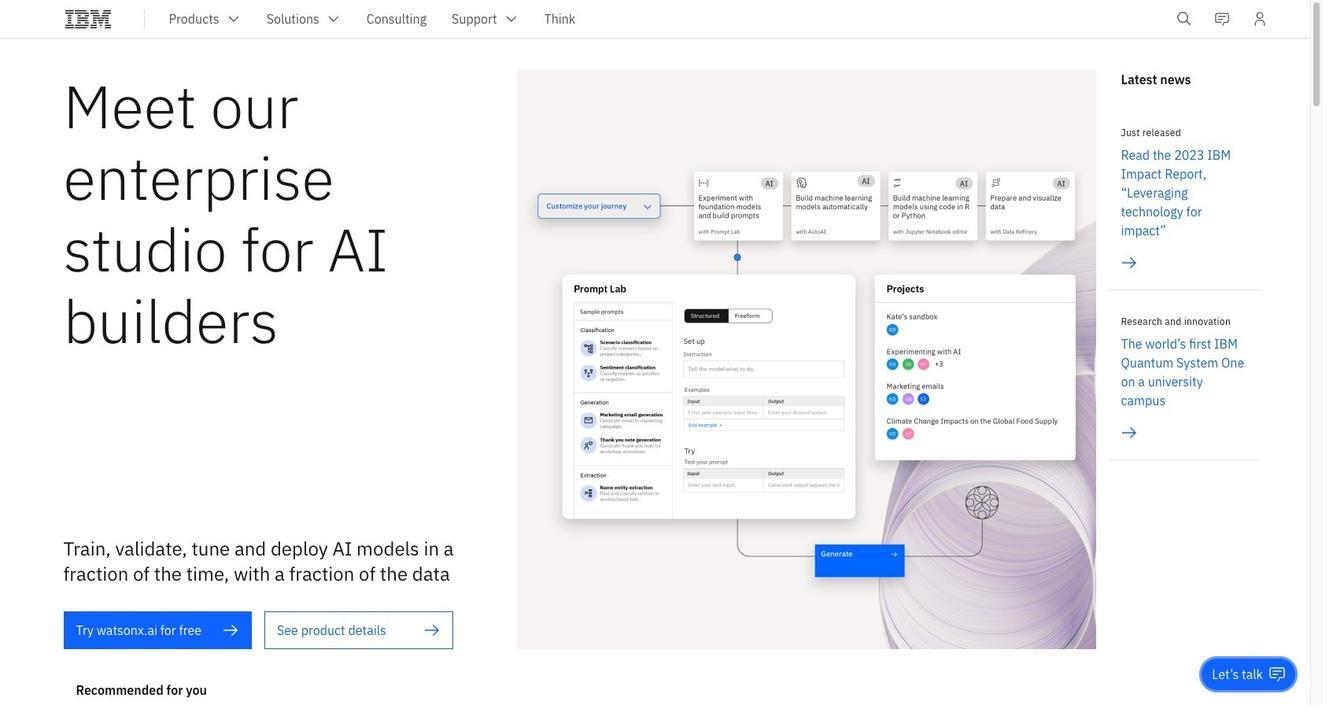 Task type: locate. For each thing, give the bounding box(es) containing it.
let's talk element
[[1213, 666, 1264, 683]]



